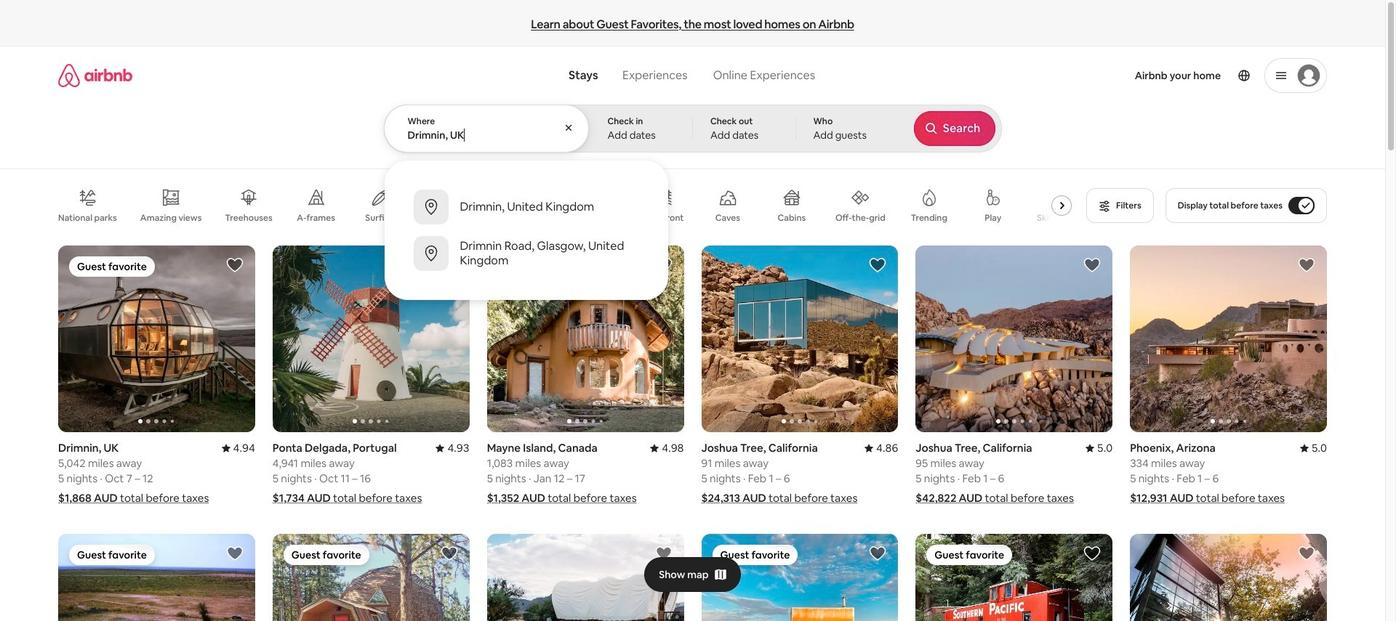 Task type: vqa. For each thing, say whether or not it's contained in the screenshot.
5.0 out of 5 average rating icon to the right
yes



Task type: locate. For each thing, give the bounding box(es) containing it.
1 option from the top
[[384, 184, 668, 231]]

option
[[384, 184, 668, 231], [384, 231, 668, 277]]

add to wishlist: los angeles, california image
[[1298, 546, 1316, 563]]

None search field
[[384, 47, 1002, 300]]

group
[[58, 177, 1078, 234], [58, 246, 255, 433], [273, 246, 470, 433], [487, 246, 684, 433], [702, 246, 899, 433], [916, 246, 1310, 433], [1131, 246, 1328, 433], [58, 535, 255, 622], [273, 535, 470, 622], [487, 535, 684, 622], [702, 535, 899, 622], [916, 535, 1113, 622], [1131, 535, 1328, 622]]

add to wishlist: cupertino, california image
[[1084, 546, 1101, 563]]

what can we help you find? tab list
[[557, 60, 700, 92]]

2 add to wishlist: joshua tree, california image from the left
[[1084, 257, 1101, 274]]

4.98 out of 5 average rating image
[[650, 442, 684, 456]]

1 add to wishlist: joshua tree, california image from the left
[[869, 257, 887, 274]]

profile element
[[838, 47, 1328, 105]]

add to wishlist: mayne island, canada image
[[655, 257, 672, 274]]

0 horizontal spatial add to wishlist: joshua tree, california image
[[869, 257, 887, 274]]

add to wishlist: joshua tree, california image
[[869, 257, 887, 274], [1084, 257, 1101, 274]]

0 horizontal spatial 5.0 out of 5 average rating image
[[1086, 442, 1113, 456]]

4.94 out of 5 average rating image
[[222, 442, 255, 456]]

4.93 out of 5 average rating image
[[436, 442, 470, 456]]

1 horizontal spatial add to wishlist: joshua tree, california image
[[1084, 257, 1101, 274]]

4.86 out of 5 average rating image
[[865, 442, 899, 456]]

1 horizontal spatial 5.0 out of 5 average rating image
[[1300, 442, 1328, 456]]

add to wishlist: page, arizona image
[[869, 546, 887, 563]]

5.0 out of 5 average rating image
[[1086, 442, 1113, 456], [1300, 442, 1328, 456]]

add to wishlist: drimnin, uk image
[[226, 257, 244, 274]]

tab panel
[[384, 105, 1002, 300]]



Task type: describe. For each thing, give the bounding box(es) containing it.
1 5.0 out of 5 average rating image from the left
[[1086, 442, 1113, 456]]

Search destinations search field
[[408, 129, 566, 142]]

add to wishlist: bend, oregon image
[[441, 546, 458, 563]]

2 5.0 out of 5 average rating image from the left
[[1300, 442, 1328, 456]]

search suggestions list box
[[384, 172, 668, 289]]

add to wishlist: phoenix, arizona image
[[1298, 257, 1316, 274]]

add to wishlist: roswell, new mexico image
[[226, 546, 244, 563]]

add to wishlist: ponta delgada, portugal image
[[441, 257, 458, 274]]

2 option from the top
[[384, 231, 668, 277]]

add to wishlist: sandy valley, nevada image
[[655, 546, 672, 563]]

add to wishlist: joshua tree, california image for 1st "5.0 out of 5 average rating" 'image'
[[1084, 257, 1101, 274]]

add to wishlist: joshua tree, california image for 4.86 out of 5 average rating image
[[869, 257, 887, 274]]



